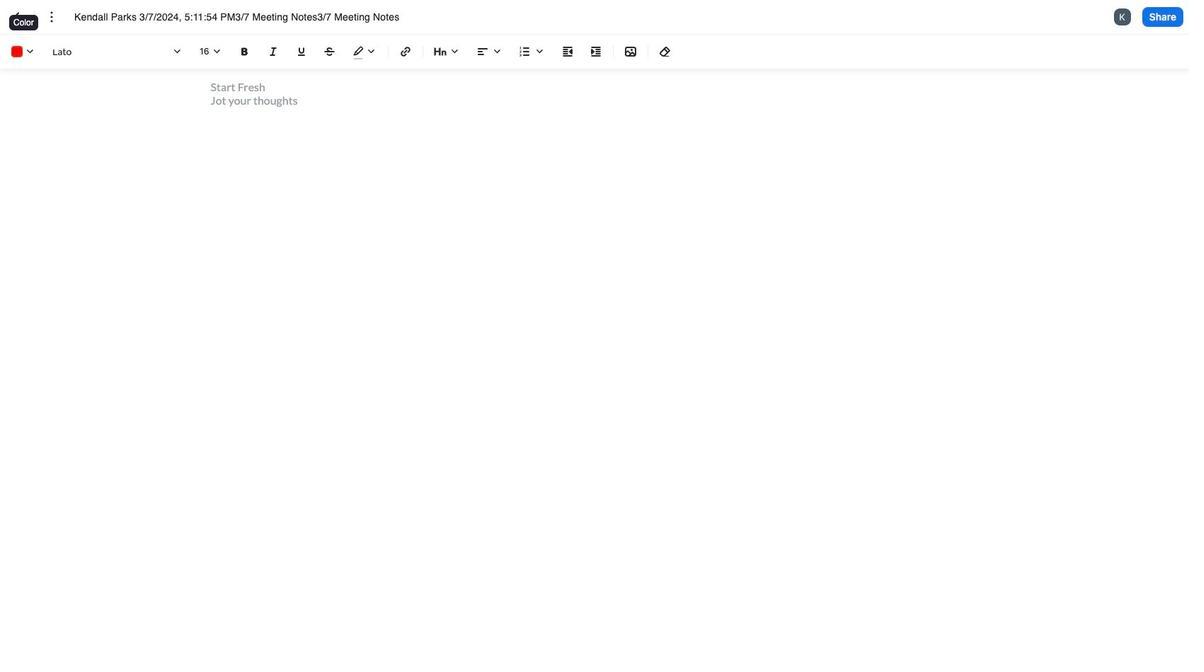 Task type: vqa. For each thing, say whether or not it's contained in the screenshot.
Strikethrough 'image'
yes



Task type: locate. For each thing, give the bounding box(es) containing it.
tooltip
[[8, 13, 39, 40]]

more image
[[43, 8, 60, 25]]

insert image image
[[622, 43, 639, 60]]

strikethrough image
[[321, 43, 338, 60]]

None text field
[[74, 10, 426, 24]]



Task type: describe. For each thing, give the bounding box(es) containing it.
increase indent image
[[588, 43, 605, 60]]

decrease indent image
[[559, 43, 576, 60]]

all notes image
[[8, 8, 25, 25]]

kendall parks image
[[1114, 8, 1131, 25]]

clear style image
[[657, 43, 674, 60]]

underline image
[[293, 43, 310, 60]]

bold image
[[236, 43, 253, 60]]

italic image
[[265, 43, 282, 60]]

link image
[[397, 43, 414, 60]]



